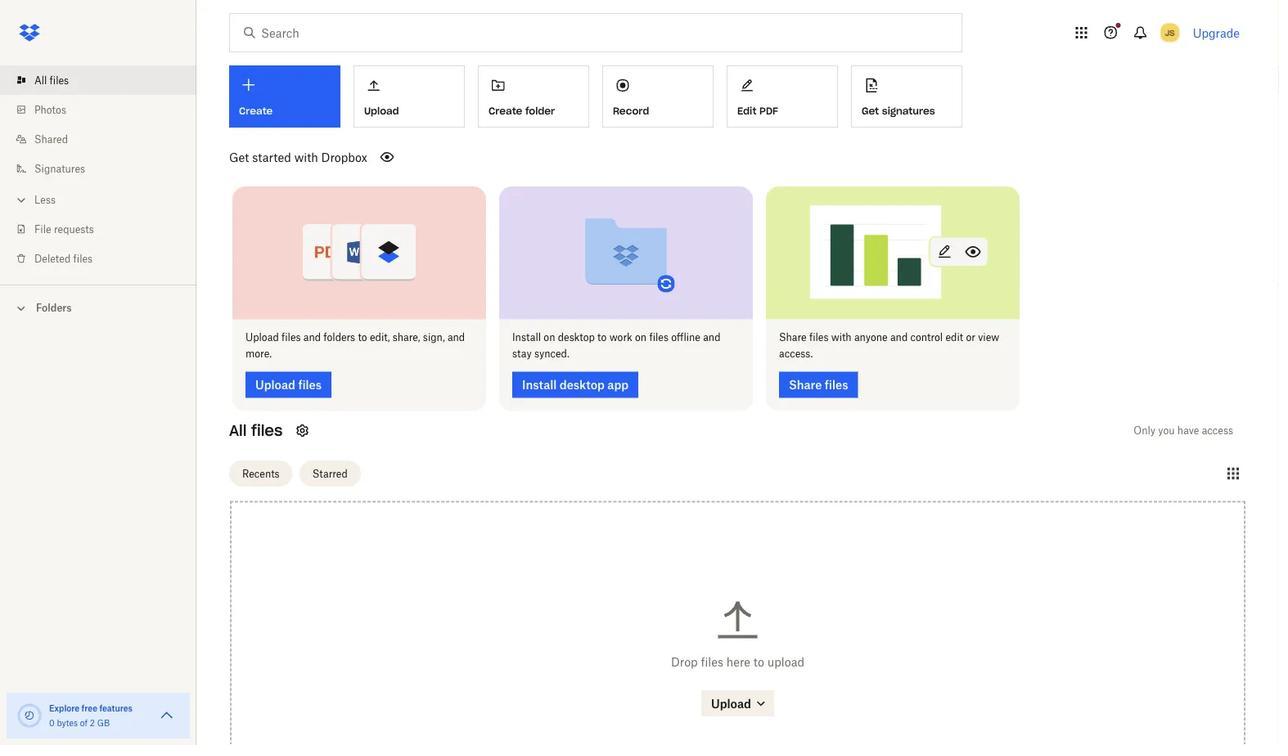 Task type: describe. For each thing, give the bounding box(es) containing it.
free
[[82, 703, 97, 714]]

drop files here to upload
[[671, 655, 804, 669]]

2
[[90, 718, 95, 728]]

desktop inside install desktop app button
[[560, 378, 605, 392]]

all files link
[[13, 65, 196, 95]]

and inside share files with anyone and control edit or view access.
[[890, 331, 908, 344]]

shared link
[[13, 124, 196, 154]]

offline
[[671, 331, 700, 344]]

edit pdf
[[737, 105, 778, 117]]

folders
[[36, 302, 72, 314]]

files inside 'install on desktop to work on files offline and stay synced.'
[[649, 331, 669, 344]]

record button
[[602, 65, 714, 128]]

files inside share files with anyone and control edit or view access.
[[809, 331, 829, 344]]

list containing all files
[[0, 56, 196, 285]]

record
[[613, 105, 649, 117]]

you
[[1158, 425, 1175, 437]]

to for install on desktop to work on files offline and stay synced.
[[597, 331, 607, 344]]

share files with anyone and control edit or view access.
[[779, 331, 999, 360]]

upload files button
[[246, 372, 332, 398]]

files left folder settings image
[[251, 421, 283, 440]]

0 vertical spatial upload button
[[354, 65, 465, 128]]

2 on from the left
[[635, 331, 647, 344]]

files left here
[[701, 655, 723, 669]]

here
[[726, 655, 750, 669]]

share for share files with anyone and control edit or view access.
[[779, 331, 807, 344]]

upgrade link
[[1193, 26, 1240, 40]]

explore free features 0 bytes of 2 gb
[[49, 703, 132, 728]]

1 vertical spatial upload button
[[701, 691, 774, 717]]

share files
[[789, 378, 848, 392]]

access.
[[779, 348, 813, 360]]

create for create folder
[[489, 105, 522, 117]]

file requests
[[34, 223, 94, 235]]

signatures
[[882, 105, 935, 117]]

1 vertical spatial all
[[229, 421, 247, 440]]

deleted files
[[34, 252, 93, 265]]

edit,
[[370, 331, 390, 344]]

get started with dropbox
[[229, 150, 367, 164]]

file
[[34, 223, 51, 235]]

photos link
[[13, 95, 196, 124]]

edit
[[946, 331, 963, 344]]

deleted files link
[[13, 244, 196, 273]]

install for install desktop app
[[522, 378, 557, 392]]

1 horizontal spatial all files
[[229, 421, 283, 440]]

files right "deleted"
[[73, 252, 93, 265]]

1 on from the left
[[544, 331, 555, 344]]

bytes
[[57, 718, 78, 728]]

and inside 'install on desktop to work on files offline and stay synced.'
[[703, 331, 721, 344]]

edit
[[737, 105, 756, 117]]

upload inside button
[[255, 378, 295, 392]]

create for create
[[239, 105, 273, 117]]

explore
[[49, 703, 80, 714]]

desktop inside 'install on desktop to work on files offline and stay synced.'
[[558, 331, 595, 344]]

install for install on desktop to work on files offline and stay synced.
[[512, 331, 541, 344]]

drop
[[671, 655, 698, 669]]

Search in folder "Dropbox" text field
[[261, 24, 928, 42]]

work
[[609, 331, 632, 344]]

photos
[[34, 104, 66, 116]]

get signatures button
[[851, 65, 962, 128]]

deleted
[[34, 252, 71, 265]]

files up folder settings image
[[298, 378, 322, 392]]

only you have access
[[1134, 425, 1233, 437]]

with for files
[[831, 331, 852, 344]]

all inside 'list item'
[[34, 74, 47, 86]]

files inside upload files and folders to edit, share, sign, and more.
[[281, 331, 301, 344]]

install desktop app button
[[512, 372, 638, 398]]

only
[[1134, 425, 1156, 437]]

upload inside upload files and folders to edit, share, sign, and more.
[[246, 331, 279, 344]]



Task type: locate. For each thing, give the bounding box(es) containing it.
edit pdf button
[[727, 65, 838, 128]]

files down share files with anyone and control edit or view access.
[[825, 378, 848, 392]]

0
[[49, 718, 55, 728]]

less
[[34, 194, 56, 206]]

all files
[[34, 74, 69, 86], [229, 421, 283, 440]]

1 horizontal spatial get
[[862, 105, 879, 117]]

view
[[978, 331, 999, 344]]

access
[[1202, 425, 1233, 437]]

less image
[[13, 192, 29, 208]]

of
[[80, 718, 88, 728]]

all files list item
[[0, 65, 196, 95]]

share files button
[[779, 372, 858, 398]]

upload down the more.
[[255, 378, 295, 392]]

or
[[966, 331, 975, 344]]

1 vertical spatial all files
[[229, 421, 283, 440]]

dropbox image
[[13, 16, 46, 49]]

0 horizontal spatial create
[[239, 105, 273, 117]]

and right offline
[[703, 331, 721, 344]]

desktop
[[558, 331, 595, 344], [560, 378, 605, 392]]

upload files
[[255, 378, 322, 392]]

2 horizontal spatial to
[[753, 655, 764, 669]]

0 horizontal spatial upload button
[[354, 65, 465, 128]]

share inside button
[[789, 378, 822, 392]]

synced.
[[534, 348, 569, 360]]

1 horizontal spatial on
[[635, 331, 647, 344]]

js button
[[1157, 20, 1183, 46]]

sign,
[[423, 331, 445, 344]]

create
[[489, 105, 522, 117], [239, 105, 273, 117]]

create inside create folder button
[[489, 105, 522, 117]]

get
[[862, 105, 879, 117], [229, 150, 249, 164]]

starred
[[312, 468, 348, 480]]

0 vertical spatial with
[[294, 150, 318, 164]]

to inside upload files and folders to edit, share, sign, and more.
[[358, 331, 367, 344]]

get left signatures
[[862, 105, 879, 117]]

and left control
[[890, 331, 908, 344]]

get left started
[[229, 150, 249, 164]]

upload up the more.
[[246, 331, 279, 344]]

install down synced. on the top of page
[[522, 378, 557, 392]]

1 horizontal spatial to
[[597, 331, 607, 344]]

upload
[[767, 655, 804, 669]]

share inside share files with anyone and control edit or view access.
[[779, 331, 807, 344]]

control
[[910, 331, 943, 344]]

install
[[512, 331, 541, 344], [522, 378, 557, 392]]

create folder
[[489, 105, 555, 117]]

files left offline
[[649, 331, 669, 344]]

get for get signatures
[[862, 105, 879, 117]]

get for get started with dropbox
[[229, 150, 249, 164]]

to
[[358, 331, 367, 344], [597, 331, 607, 344], [753, 655, 764, 669]]

install on desktop to work on files offline and stay synced.
[[512, 331, 721, 360]]

1 vertical spatial with
[[831, 331, 852, 344]]

upgrade
[[1193, 26, 1240, 40]]

recents button
[[229, 461, 293, 487]]

share,
[[393, 331, 420, 344]]

create inside create dropdown button
[[239, 105, 273, 117]]

0 vertical spatial desktop
[[558, 331, 595, 344]]

0 vertical spatial get
[[862, 105, 879, 117]]

4 and from the left
[[890, 331, 908, 344]]

with left anyone
[[831, 331, 852, 344]]

1 vertical spatial desktop
[[560, 378, 605, 392]]

0 horizontal spatial to
[[358, 331, 367, 344]]

0 vertical spatial install
[[512, 331, 541, 344]]

folders
[[324, 331, 355, 344]]

pdf
[[760, 105, 778, 117]]

1 and from the left
[[303, 331, 321, 344]]

desktop left app
[[560, 378, 605, 392]]

upload button
[[354, 65, 465, 128], [701, 691, 774, 717]]

dropbox
[[321, 150, 367, 164]]

0 horizontal spatial get
[[229, 150, 249, 164]]

requests
[[54, 223, 94, 235]]

1 vertical spatial get
[[229, 150, 249, 164]]

3 and from the left
[[703, 331, 721, 344]]

create button
[[229, 65, 340, 128]]

all up recents button
[[229, 421, 247, 440]]

list
[[0, 56, 196, 285]]

recents
[[242, 468, 280, 480]]

and right sign,
[[448, 331, 465, 344]]

desktop up synced. on the top of page
[[558, 331, 595, 344]]

upload files and folders to edit, share, sign, and more.
[[246, 331, 465, 360]]

files
[[50, 74, 69, 86], [73, 252, 93, 265], [281, 331, 301, 344], [649, 331, 669, 344], [809, 331, 829, 344], [298, 378, 322, 392], [825, 378, 848, 392], [251, 421, 283, 440], [701, 655, 723, 669]]

1 horizontal spatial create
[[489, 105, 522, 117]]

starred button
[[299, 461, 361, 487]]

folder
[[525, 105, 555, 117]]

create folder button
[[478, 65, 589, 128]]

with
[[294, 150, 318, 164], [831, 331, 852, 344]]

files up photos
[[50, 74, 69, 86]]

1 horizontal spatial with
[[831, 331, 852, 344]]

with inside share files with anyone and control edit or view access.
[[831, 331, 852, 344]]

and
[[303, 331, 321, 344], [448, 331, 465, 344], [703, 331, 721, 344], [890, 331, 908, 344]]

on
[[544, 331, 555, 344], [635, 331, 647, 344]]

0 horizontal spatial on
[[544, 331, 555, 344]]

file requests link
[[13, 214, 196, 244]]

to left work
[[597, 331, 607, 344]]

0 horizontal spatial all
[[34, 74, 47, 86]]

get signatures
[[862, 105, 935, 117]]

with right started
[[294, 150, 318, 164]]

files up the upload files button
[[281, 331, 301, 344]]

0 horizontal spatial all files
[[34, 74, 69, 86]]

share down access. on the right top
[[789, 378, 822, 392]]

signatures
[[34, 162, 85, 175]]

app
[[607, 378, 629, 392]]

get inside get signatures 'button'
[[862, 105, 879, 117]]

1 horizontal spatial all
[[229, 421, 247, 440]]

create up started
[[239, 105, 273, 117]]

0 horizontal spatial with
[[294, 150, 318, 164]]

all files up photos
[[34, 74, 69, 86]]

stay
[[512, 348, 532, 360]]

all up photos
[[34, 74, 47, 86]]

anyone
[[854, 331, 888, 344]]

shared
[[34, 133, 68, 145]]

all
[[34, 74, 47, 86], [229, 421, 247, 440]]

0 vertical spatial all files
[[34, 74, 69, 86]]

install desktop app
[[522, 378, 629, 392]]

js
[[1165, 27, 1175, 38]]

folder settings image
[[292, 421, 312, 441]]

0 vertical spatial all
[[34, 74, 47, 86]]

upload up dropbox
[[364, 105, 399, 117]]

more.
[[246, 348, 272, 360]]

started
[[252, 150, 291, 164]]

create left folder
[[489, 105, 522, 117]]

and left folders
[[303, 331, 321, 344]]

to left edit,
[[358, 331, 367, 344]]

to for drop files here to upload
[[753, 655, 764, 669]]

1 vertical spatial share
[[789, 378, 822, 392]]

install up stay
[[512, 331, 541, 344]]

install inside 'install on desktop to work on files offline and stay synced.'
[[512, 331, 541, 344]]

features
[[99, 703, 132, 714]]

install inside button
[[522, 378, 557, 392]]

files inside 'list item'
[[50, 74, 69, 86]]

folders button
[[0, 295, 196, 320]]

signatures link
[[13, 154, 196, 183]]

to inside 'install on desktop to work on files offline and stay synced.'
[[597, 331, 607, 344]]

upload
[[364, 105, 399, 117], [246, 331, 279, 344], [255, 378, 295, 392], [711, 697, 751, 711]]

on up synced. on the top of page
[[544, 331, 555, 344]]

0 vertical spatial share
[[779, 331, 807, 344]]

with for started
[[294, 150, 318, 164]]

share for share files
[[789, 378, 822, 392]]

to right here
[[753, 655, 764, 669]]

share
[[779, 331, 807, 344], [789, 378, 822, 392]]

2 and from the left
[[448, 331, 465, 344]]

share up access. on the right top
[[779, 331, 807, 344]]

files up access. on the right top
[[809, 331, 829, 344]]

all files inside 'list item'
[[34, 74, 69, 86]]

1 vertical spatial install
[[522, 378, 557, 392]]

gb
[[97, 718, 110, 728]]

1 horizontal spatial upload button
[[701, 691, 774, 717]]

all files up recents button
[[229, 421, 283, 440]]

quota usage element
[[16, 703, 43, 729]]

upload down drop files here to upload
[[711, 697, 751, 711]]

on right work
[[635, 331, 647, 344]]

have
[[1177, 425, 1199, 437]]



Task type: vqa. For each thing, say whether or not it's contained in the screenshot.
Screen recording
no



